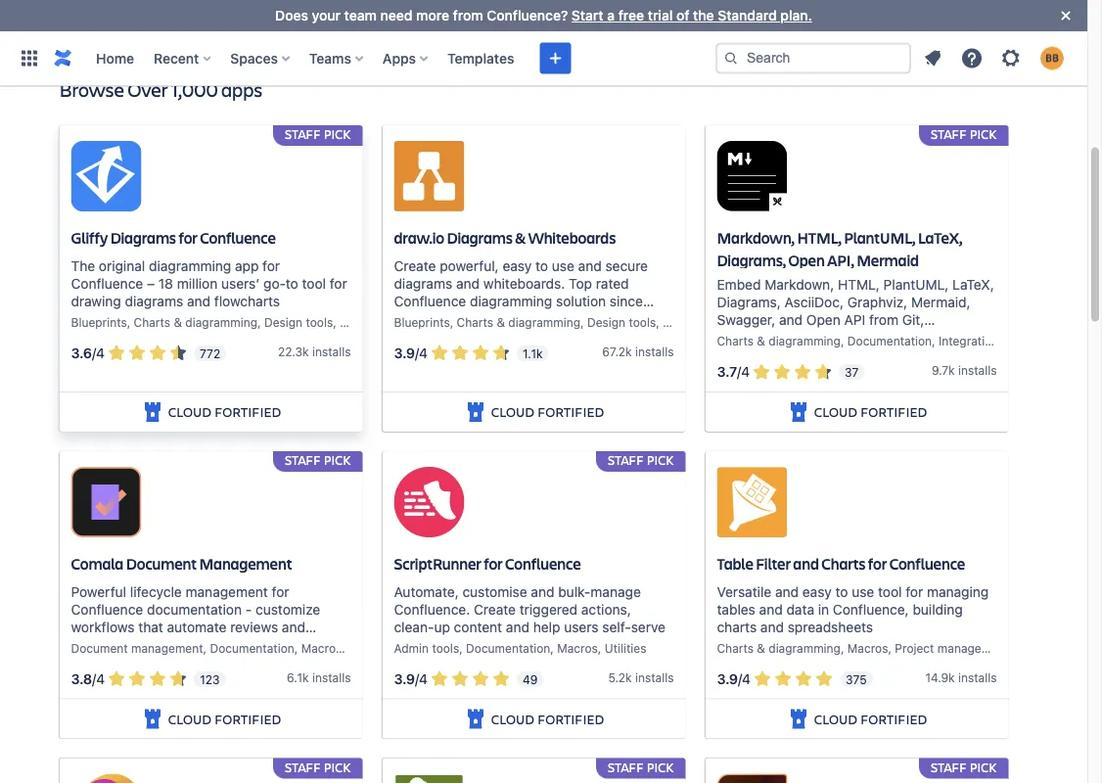 Task type: describe. For each thing, give the bounding box(es) containing it.
content
[[454, 619, 503, 635]]

to for versatile
[[836, 584, 849, 600]]

charts down swagger,
[[717, 334, 754, 348]]

in
[[819, 601, 830, 618]]

to inside the original diagramming app for confluence – 18 million users' go-to tool for drawing diagrams and flowcharts blueprints , charts & diagramming , design tools , macros
[[286, 275, 299, 292]]

html, inside embed markdown, html, plantuml, latex, diagrams, asciidoc, graphviz, mermaid, swagger, and open api from git, attachments or text
[[838, 276, 880, 293]]

diagrams inside create powerful, easy to use and secure diagrams and whiteboards. top rated confluence diagramming solution since 2013
[[394, 275, 453, 292]]

the
[[71, 258, 95, 274]]

close image
[[1055, 4, 1078, 27]]

tool inside the original diagramming app for confluence – 18 million users' go-to tool for drawing diagrams and flowcharts blueprints , charts & diagramming , design tools , macros
[[302, 275, 326, 292]]

cloud fortified down the 375
[[815, 710, 928, 728]]

users'
[[221, 275, 260, 292]]

a
[[607, 7, 615, 24]]

& down whiteboards.
[[497, 316, 505, 329]]

create content image
[[544, 47, 567, 70]]

scriptrunner for confluence image
[[394, 467, 465, 537]]

for up confluence,
[[869, 554, 887, 574]]

confluence up app on the left of the page
[[200, 228, 276, 248]]

macros up 6.1k install s
[[301, 642, 342, 655]]

teams
[[309, 50, 351, 66]]

cloud fortified for scriptrunner for confluence
[[491, 710, 604, 728]]

772
[[200, 347, 220, 360]]

3.8 / 4
[[71, 671, 105, 687]]

api,
[[828, 250, 855, 270]]

3.6
[[71, 345, 92, 361]]

secure
[[606, 258, 648, 274]]

rated
[[596, 275, 629, 292]]

management
[[199, 554, 292, 574]]

embed
[[717, 276, 761, 293]]

confluence.
[[394, 601, 470, 618]]

1,000
[[171, 76, 218, 102]]

easy for powerful,
[[503, 258, 532, 274]]

charts up the in
[[822, 554, 866, 574]]

start
[[572, 7, 604, 24]]

spreadsheets
[[788, 619, 874, 635]]

3.7
[[717, 364, 738, 380]]

fortified for comala document management
[[215, 710, 281, 728]]

swagger,
[[717, 312, 776, 328]]

and right filter
[[794, 554, 819, 574]]

up
[[434, 619, 450, 635]]

install for scriptrunner for confluence
[[636, 671, 668, 685]]

graphviz,
[[848, 294, 908, 310]]

open inside markdown, html, plantuml, latex, diagrams, open api, mermaid
[[789, 250, 825, 270]]

browse
[[59, 76, 124, 102]]

does your team need more from confluence? start a free trial of the standard plan.
[[275, 7, 813, 24]]

-
[[246, 601, 252, 618]]

and up top
[[578, 258, 602, 274]]

charts down powerful,
[[457, 316, 494, 329]]

3.9 for draw.io
[[394, 345, 415, 361]]

manage
[[591, 584, 641, 600]]

and inside the original diagramming app for confluence – 18 million users' go-to tool for drawing diagrams and flowcharts blueprints , charts & diagramming , design tools , macros
[[187, 293, 211, 309]]

managing
[[927, 584, 989, 600]]

markdown, inside markdown, html, plantuml, latex, diagrams, open api, mermaid
[[717, 228, 795, 248]]

triggered
[[520, 601, 578, 618]]

2 design from the left
[[588, 316, 626, 329]]

4 for draw.io diagrams & whiteboards
[[419, 345, 428, 361]]

open inside embed markdown, html, plantuml, latex, diagrams, asciidoc, graphviz, mermaid, swagger, and open api from git, attachments or text
[[807, 312, 841, 328]]

fortified down 1.1k
[[538, 403, 604, 421]]

/ for comala document management
[[92, 671, 96, 687]]

install for gliffy diagrams for confluence
[[312, 345, 345, 359]]

confluence up managing
[[890, 554, 966, 574]]

cloud for markdown, html, plantuml, latex, diagrams, open api, mermaid
[[815, 403, 858, 421]]

million
[[177, 275, 218, 292]]

your
[[312, 7, 341, 24]]

for up go-
[[263, 258, 280, 274]]

2013
[[394, 311, 425, 327]]

/ for gliffy diagrams for confluence
[[92, 345, 96, 361]]

charts
[[717, 619, 757, 635]]

cloud fortified app badge image for diagrams
[[141, 400, 164, 424]]

3.8
[[71, 671, 92, 687]]

for right go-
[[330, 275, 347, 292]]

tool inside versatile and easy to use tool for managing tables and data in confluence, building charts and spreadsheets charts & diagramming , macros , project management
[[879, 584, 902, 600]]

tools inside automate, customise and bulk-manage confluence. create triggered actions, clean-up content and help users self-serve admin tools , documentation , macros , utilities
[[432, 642, 459, 655]]

diagramming up million
[[149, 258, 231, 274]]

–
[[147, 275, 155, 292]]

3.7 / 4
[[717, 364, 750, 380]]

confluence up bulk-
[[505, 554, 581, 574]]

fortified for gliffy diagrams for confluence
[[215, 403, 281, 421]]

draw.io
[[394, 228, 445, 248]]

and down powerful,
[[456, 275, 480, 292]]

workflow
[[349, 642, 400, 655]]

go-
[[264, 275, 286, 292]]

and inside powerful lifecycle management for confluence documentation - customize workflows that automate reviews and approvals
[[282, 619, 306, 635]]

recent
[[154, 50, 199, 66]]

14.9k
[[926, 671, 955, 685]]

to for create
[[536, 258, 548, 274]]

versatile
[[717, 584, 772, 600]]

s for draw.io diagrams & whiteboards
[[668, 345, 674, 359]]

attachments
[[717, 329, 798, 346]]

for inside powerful lifecycle management for confluence documentation - customize workflows that automate reviews and approvals
[[272, 584, 289, 600]]

2 horizontal spatial documentation
[[848, 334, 932, 348]]

charts inside versatile and easy to use tool for managing tables and data in confluence, building charts and spreadsheets charts & diagramming , macros , project management
[[717, 642, 754, 655]]

Search field
[[716, 43, 912, 74]]

cloud down 1.1k
[[491, 403, 535, 421]]

0 vertical spatial document
[[126, 554, 197, 574]]

help icon image
[[961, 47, 984, 70]]

4 for table filter and charts for confluence
[[743, 671, 751, 687]]

app
[[235, 258, 259, 274]]

& inside the original diagramming app for confluence – 18 million users' go-to tool for drawing diagrams and flowcharts blueprints , charts & diagramming , design tools , macros
[[174, 316, 182, 329]]

6.1k
[[287, 671, 309, 685]]

and left help
[[506, 619, 530, 635]]

& down swagger,
[[757, 334, 766, 348]]

table filter and charts for confluence image
[[717, 467, 788, 537]]

use for tool
[[852, 584, 875, 600]]

home
[[96, 50, 134, 66]]

s for gliffy diagrams for confluence
[[345, 345, 351, 359]]

management down that
[[131, 642, 203, 655]]

67.2k
[[603, 345, 632, 359]]

diagrams inside the original diagramming app for confluence – 18 million users' go-to tool for drawing diagrams and flowcharts blueprints , charts & diagramming , design tools , macros
[[125, 293, 183, 309]]

markdown, inside embed markdown, html, plantuml, latex, diagrams, asciidoc, graphviz, mermaid, swagger, and open api from git, attachments or text
[[765, 276, 835, 293]]

123
[[200, 673, 220, 686]]

charts & diagramming , documentation , integrations
[[717, 334, 1005, 348]]

original
[[99, 258, 145, 274]]

create powerful, easy to use and secure diagrams and whiteboards. top rated confluence diagramming solution since 2013
[[394, 258, 648, 327]]

help
[[533, 619, 561, 635]]

fortified for markdown, html, plantuml, latex, diagrams, open api, mermaid
[[861, 403, 928, 421]]

install for table filter and charts for confluence
[[959, 671, 991, 685]]

top
[[569, 275, 592, 292]]

diagrams for for
[[110, 228, 176, 248]]

spaces
[[230, 50, 278, 66]]

and up data
[[776, 584, 799, 600]]

macros up '67.2k install s'
[[663, 316, 704, 329]]

diagrams, inside markdown, html, plantuml, latex, diagrams, open api, mermaid
[[717, 250, 786, 270]]

whiteboards
[[529, 228, 616, 248]]

templates link
[[442, 43, 520, 74]]

documentation inside automate, customise and bulk-manage confluence. create triggered actions, clean-up content and help users self-serve admin tools , documentation , macros , utilities
[[466, 642, 551, 655]]

text
[[818, 329, 842, 346]]

solution
[[556, 293, 606, 309]]

search image
[[724, 50, 739, 66]]

and left data
[[760, 601, 783, 618]]

start a free trial of the standard plan. link
[[572, 7, 813, 24]]

markdown, html, plantuml, latex, diagrams, open api, mermaid image
[[717, 141, 788, 211]]

management inside powerful lifecycle management for confluence documentation - customize workflows that automate reviews and approvals
[[186, 584, 268, 600]]

confluence inside the original diagramming app for confluence – 18 million users' go-to tool for drawing diagrams and flowcharts blueprints , charts & diagramming , design tools , macros
[[71, 275, 143, 292]]

actions,
[[582, 601, 632, 618]]

need
[[381, 7, 413, 24]]

cloud fortified for markdown, html, plantuml, latex, diagrams, open api, mermaid
[[815, 403, 928, 421]]

and up "triggered"
[[531, 584, 555, 600]]

for up million
[[179, 228, 198, 248]]

reviews
[[230, 619, 278, 635]]

49
[[523, 673, 538, 686]]

draw.io diagrams & whiteboards
[[394, 228, 616, 248]]

5.2k
[[609, 671, 632, 685]]

gliffy diagrams for confluence image
[[71, 141, 142, 211]]

confluence inside create powerful, easy to use and secure diagrams and whiteboards. top rated confluence diagramming solution since 2013
[[394, 293, 466, 309]]

automate, customise and bulk-manage confluence. create triggered actions, clean-up content and help users self-serve admin tools , documentation , macros , utilities
[[394, 584, 666, 655]]

plantuml, inside markdown, html, plantuml, latex, diagrams, open api, mermaid
[[845, 228, 916, 248]]

plan.
[[781, 7, 813, 24]]

4 for gliffy diagrams for confluence
[[96, 345, 105, 361]]

home link
[[90, 43, 140, 74]]

documentation
[[147, 601, 242, 618]]

confluence?
[[487, 7, 568, 24]]

/ for markdown, html, plantuml, latex, diagrams, open api, mermaid
[[738, 364, 742, 380]]



Task type: locate. For each thing, give the bounding box(es) containing it.
1 vertical spatial open
[[807, 312, 841, 328]]

or
[[801, 329, 814, 346]]

1 vertical spatial easy
[[803, 584, 832, 600]]

macros inside the original diagramming app for confluence – 18 million users' go-to tool for drawing diagrams and flowcharts blueprints , charts & diagramming , design tools , macros
[[340, 316, 381, 329]]

for
[[179, 228, 198, 248], [263, 258, 280, 274], [330, 275, 347, 292], [484, 554, 503, 574], [869, 554, 887, 574], [272, 584, 289, 600], [906, 584, 924, 600]]

spaces button
[[225, 43, 298, 74]]

cloud fortified app badge image down spreadsheets
[[787, 708, 811, 731]]

blueprints down drawing
[[71, 316, 127, 329]]

fortified for scriptrunner for confluence
[[538, 710, 604, 728]]

macros inside versatile and easy to use tool for managing tables and data in confluence, building charts and spreadsheets charts & diagramming , macros , project management
[[848, 642, 889, 655]]

cloud fortified app badge image down or
[[787, 400, 811, 424]]

cloud
[[168, 403, 211, 421], [491, 403, 535, 421], [815, 403, 858, 421], [168, 710, 211, 728], [491, 710, 535, 728], [815, 710, 858, 728]]

design down since
[[588, 316, 626, 329]]

open up the text
[[807, 312, 841, 328]]

building
[[913, 601, 963, 618]]

0 horizontal spatial to
[[286, 275, 299, 292]]

for up building
[[906, 584, 924, 600]]

0 vertical spatial easy
[[503, 258, 532, 274]]

embed markdown, html, plantuml, latex, diagrams, asciidoc, graphviz, mermaid, swagger, and open api from git, attachments or text
[[717, 276, 995, 346]]

free
[[619, 7, 645, 24]]

diagrams up "2013"
[[394, 275, 453, 292]]

to
[[536, 258, 548, 274], [286, 275, 299, 292], [836, 584, 849, 600]]

1 vertical spatial from
[[870, 312, 899, 328]]

cloud fortified down 49
[[491, 710, 604, 728]]

and
[[578, 258, 602, 274], [456, 275, 480, 292], [187, 293, 211, 309], [780, 312, 803, 328], [794, 554, 819, 574], [531, 584, 555, 600], [776, 584, 799, 600], [760, 601, 783, 618], [282, 619, 306, 635], [506, 619, 530, 635], [761, 619, 784, 635]]

1 horizontal spatial diagrams
[[447, 228, 513, 248]]

confluence up drawing
[[71, 275, 143, 292]]

document management , documentation , macros , workflow
[[71, 642, 400, 655]]

0 horizontal spatial blueprints
[[71, 316, 127, 329]]

charts down charts
[[717, 642, 754, 655]]

0 vertical spatial diagrams
[[394, 275, 453, 292]]

confluence,
[[833, 601, 909, 618]]

s for scriptrunner for confluence
[[668, 671, 674, 685]]

latex, up the mermaid,
[[953, 276, 995, 293]]

cloud fortified app badge image down that
[[141, 708, 164, 731]]

1 horizontal spatial use
[[852, 584, 875, 600]]

install right 6.1k
[[312, 671, 345, 685]]

/ for table filter and charts for confluence
[[738, 671, 743, 687]]

&
[[515, 228, 526, 248], [174, 316, 182, 329], [497, 316, 505, 329], [757, 334, 766, 348], [757, 642, 766, 655]]

global element
[[12, 31, 716, 86]]

0 horizontal spatial create
[[394, 258, 436, 274]]

cloud for gliffy diagrams for confluence
[[168, 403, 211, 421]]

html, up graphviz,
[[838, 276, 880, 293]]

tools
[[306, 316, 333, 329], [629, 316, 656, 329], [432, 642, 459, 655]]

1 vertical spatial to
[[286, 275, 299, 292]]

3.9 down admin
[[394, 671, 415, 687]]

1 blueprints from the left
[[71, 316, 127, 329]]

s right 67.2k
[[668, 345, 674, 359]]

create down 'customise'
[[474, 601, 516, 618]]

install for draw.io diagrams & whiteboards
[[636, 345, 668, 359]]

cloud fortified app badge image for document
[[141, 708, 164, 731]]

create inside create powerful, easy to use and secure diagrams and whiteboards. top rated confluence diagramming solution since 2013
[[394, 258, 436, 274]]

fortified down 123
[[215, 710, 281, 728]]

4
[[96, 345, 105, 361], [419, 345, 428, 361], [742, 364, 750, 380], [96, 671, 105, 687], [419, 671, 428, 687], [743, 671, 751, 687]]

management up the -
[[186, 584, 268, 600]]

/ for draw.io diagrams & whiteboards
[[415, 345, 419, 361]]

0 vertical spatial from
[[453, 7, 484, 24]]

draw.io diagrams & whiteboards image
[[394, 141, 465, 211]]

tools down the up
[[432, 642, 459, 655]]

4 right 3.7 at the right
[[742, 364, 750, 380]]

plantuml, up the mermaid,
[[884, 276, 949, 293]]

tool right go-
[[302, 275, 326, 292]]

4 for markdown, html, plantuml, latex, diagrams, open api, mermaid
[[742, 364, 750, 380]]

table filter and charts for confluence
[[717, 554, 966, 574]]

design up 22.3k
[[264, 316, 303, 329]]

cloud fortified for comala document management
[[168, 710, 281, 728]]

s
[[345, 345, 351, 359], [668, 345, 674, 359], [991, 364, 997, 377], [345, 671, 351, 685], [668, 671, 674, 685], [991, 671, 997, 685]]

diagrams, inside embed markdown, html, plantuml, latex, diagrams, asciidoc, graphviz, mermaid, swagger, and open api from git, attachments or text
[[717, 294, 781, 310]]

tool up confluence,
[[879, 584, 902, 600]]

/ down attachments
[[738, 364, 742, 380]]

2 diagrams from the left
[[447, 228, 513, 248]]

automate
[[167, 619, 227, 635]]

open left api, at the top right of the page
[[789, 250, 825, 270]]

diagramming up 1.1k
[[509, 316, 581, 329]]

integrations
[[939, 334, 1005, 348]]

0 vertical spatial plantuml,
[[845, 228, 916, 248]]

diagrams
[[394, 275, 453, 292], [125, 293, 183, 309]]

scriptrunner
[[394, 554, 482, 574]]

1.1k
[[523, 347, 543, 360]]

cloud fortified down 772
[[168, 403, 281, 421]]

macros up the 375
[[848, 642, 889, 655]]

project
[[895, 642, 935, 655]]

diagramming down spreadsheets
[[769, 642, 841, 655]]

& inside versatile and easy to use tool for managing tables and data in confluence, building charts and spreadsheets charts & diagramming , macros , project management
[[757, 642, 766, 655]]

0 vertical spatial open
[[789, 250, 825, 270]]

easy inside create powerful, easy to use and secure diagrams and whiteboards. top rated confluence diagramming solution since 2013
[[503, 258, 532, 274]]

settings icon image
[[1000, 47, 1023, 70]]

1 vertical spatial latex,
[[953, 276, 995, 293]]

5.2k install s
[[609, 671, 674, 685]]

html,
[[798, 228, 842, 248], [838, 276, 880, 293]]

confluence up "2013"
[[394, 293, 466, 309]]

0 vertical spatial html,
[[798, 228, 842, 248]]

0 vertical spatial latex,
[[919, 228, 963, 248]]

over
[[128, 76, 168, 102]]

easy inside versatile and easy to use tool for managing tables and data in confluence, building charts and spreadsheets charts & diagramming , macros , project management
[[803, 584, 832, 600]]

use up top
[[552, 258, 575, 274]]

9.7k
[[932, 364, 955, 377]]

fortified down charts & diagramming , documentation , integrations
[[861, 403, 928, 421]]

cloud fortified app badge image
[[787, 400, 811, 424], [141, 708, 164, 731], [787, 708, 811, 731]]

clean-
[[394, 619, 434, 635]]

/ down admin
[[415, 671, 419, 687]]

confluence image
[[51, 47, 74, 70], [51, 47, 74, 70]]

banner containing home
[[0, 31, 1088, 86]]

use inside versatile and easy to use tool for managing tables and data in confluence, building charts and spreadsheets charts & diagramming , macros , project management
[[852, 584, 875, 600]]

staff
[[285, 126, 321, 142], [931, 126, 967, 142], [285, 452, 321, 468], [608, 452, 644, 468], [285, 759, 321, 776], [608, 759, 644, 776], [931, 759, 967, 776]]

cloud fortified for gliffy diagrams for confluence
[[168, 403, 281, 421]]

2 vertical spatial to
[[836, 584, 849, 600]]

charts inside the original diagramming app for confluence – 18 million users' go-to tool for drawing diagrams and flowcharts blueprints , charts & diagramming , design tools , macros
[[134, 316, 170, 329]]

appswitcher icon image
[[18, 47, 41, 70]]

& up whiteboards.
[[515, 228, 526, 248]]

1 horizontal spatial tools
[[432, 642, 459, 655]]

table
[[717, 554, 754, 574]]

for up customize
[[272, 584, 289, 600]]

diagramming down whiteboards.
[[470, 293, 553, 309]]

easy for and
[[803, 584, 832, 600]]

standard
[[718, 7, 777, 24]]

4 for scriptrunner for confluence
[[419, 671, 428, 687]]

0 vertical spatial create
[[394, 258, 436, 274]]

1 vertical spatial diagrams,
[[717, 294, 781, 310]]

1 diagrams from the left
[[110, 228, 176, 248]]

2 horizontal spatial tools
[[629, 316, 656, 329]]

1 horizontal spatial design
[[588, 316, 626, 329]]

fortified down the 375
[[861, 710, 928, 728]]

1 horizontal spatial create
[[474, 601, 516, 618]]

/ down charts
[[738, 671, 743, 687]]

apps button
[[377, 43, 436, 74]]

1 vertical spatial plantuml,
[[884, 276, 949, 293]]

1 horizontal spatial from
[[870, 312, 899, 328]]

to right users'
[[286, 275, 299, 292]]

diagramming inside versatile and easy to use tool for managing tables and data in confluence, building charts and spreadsheets charts & diagramming , macros , project management
[[769, 642, 841, 655]]

fortified
[[215, 403, 281, 421], [538, 403, 604, 421], [861, 403, 928, 421], [215, 710, 281, 728], [538, 710, 604, 728], [861, 710, 928, 728]]

1 design from the left
[[264, 316, 303, 329]]

use inside create powerful, easy to use and secure diagrams and whiteboards. top rated confluence diagramming solution since 2013
[[552, 258, 575, 274]]

open
[[789, 250, 825, 270], [807, 312, 841, 328]]

powerful,
[[440, 258, 499, 274]]

4 for comala document management
[[96, 671, 105, 687]]

4 down charts
[[743, 671, 751, 687]]

blueprints inside the original diagramming app for confluence – 18 million users' go-to tool for drawing diagrams and flowcharts blueprints , charts & diagramming , design tools , macros
[[71, 316, 127, 329]]

3.9 for table
[[717, 671, 738, 687]]

1 vertical spatial html,
[[838, 276, 880, 293]]

api
[[845, 312, 866, 328]]

document
[[126, 554, 197, 574], [71, 642, 128, 655]]

git,
[[903, 312, 925, 328]]

1 horizontal spatial diagrams
[[394, 275, 453, 292]]

markdown, up asciidoc,
[[765, 276, 835, 293]]

html, inside markdown, html, plantuml, latex, diagrams, open api, mermaid
[[798, 228, 842, 248]]

s for table filter and charts for confluence
[[991, 671, 997, 685]]

staff pick
[[285, 126, 351, 142], [931, 126, 997, 142], [285, 452, 351, 468], [608, 452, 674, 468], [285, 759, 351, 776], [608, 759, 674, 776], [931, 759, 997, 776]]

cloud fortified app badge image
[[141, 400, 164, 424], [464, 400, 487, 424], [464, 708, 487, 731]]

install for comala document management
[[312, 671, 345, 685]]

scriptrunner for confluence
[[394, 554, 581, 574]]

1 vertical spatial diagrams
[[125, 293, 183, 309]]

0 vertical spatial tool
[[302, 275, 326, 292]]

6.1k install s
[[287, 671, 351, 685]]

install down integrations at the right
[[959, 364, 991, 377]]

easy up whiteboards.
[[503, 258, 532, 274]]

1 horizontal spatial to
[[536, 258, 548, 274]]

from inside embed markdown, html, plantuml, latex, diagrams, asciidoc, graphviz, mermaid, swagger, and open api from git, attachments or text
[[870, 312, 899, 328]]

data
[[787, 601, 815, 618]]

users
[[564, 619, 599, 635]]

documentation down git,
[[848, 334, 932, 348]]

diagramming up 772
[[185, 316, 258, 329]]

0 horizontal spatial use
[[552, 258, 575, 274]]

/ down "2013"
[[415, 345, 419, 361]]

design inside the original diagramming app for confluence – 18 million users' go-to tool for drawing diagrams and flowcharts blueprints , charts & diagramming , design tools , macros
[[264, 316, 303, 329]]

markdown,
[[717, 228, 795, 248], [765, 276, 835, 293]]

2 horizontal spatial to
[[836, 584, 849, 600]]

blueprints down powerful,
[[394, 316, 450, 329]]

3.9 / 4 for scriptrunner
[[394, 671, 428, 687]]

notification icon image
[[922, 47, 945, 70]]

markdown, html, plantuml, latex, diagrams, open api, mermaid
[[717, 228, 963, 270]]

apps
[[221, 76, 263, 102]]

cloud fortified app badge image for html,
[[787, 400, 811, 424]]

create down 'draw.io'
[[394, 258, 436, 274]]

cloud for comala document management
[[168, 710, 211, 728]]

approvals
[[71, 637, 132, 653]]

to inside versatile and easy to use tool for managing tables and data in confluence, building charts and spreadsheets charts & diagramming , macros , project management
[[836, 584, 849, 600]]

0 horizontal spatial tools
[[306, 316, 333, 329]]

s down workflow
[[345, 671, 351, 685]]

s for comala document management
[[345, 671, 351, 685]]

create inside automate, customise and bulk-manage confluence. create triggered actions, clean-up content and help users self-serve admin tools , documentation , macros , utilities
[[474, 601, 516, 618]]

drawing
[[71, 293, 121, 309]]

2 diagrams, from the top
[[717, 294, 781, 310]]

1 horizontal spatial documentation
[[466, 642, 551, 655]]

3.6 / 4
[[71, 345, 105, 361]]

mermaid
[[857, 250, 919, 270]]

charts down –
[[134, 316, 170, 329]]

tools up the 22.3k install s
[[306, 316, 333, 329]]

design
[[264, 316, 303, 329], [588, 316, 626, 329]]

1 horizontal spatial blueprints
[[394, 316, 450, 329]]

use for and
[[552, 258, 575, 274]]

& down million
[[174, 316, 182, 329]]

install for markdown, html, plantuml, latex, diagrams, open api, mermaid
[[959, 364, 991, 377]]

diagrams, up swagger,
[[717, 294, 781, 310]]

and inside embed markdown, html, plantuml, latex, diagrams, asciidoc, graphviz, mermaid, swagger, and open api from git, attachments or text
[[780, 312, 803, 328]]

banner
[[0, 31, 1088, 86]]

375
[[846, 673, 867, 686]]

tools down since
[[629, 316, 656, 329]]

1 vertical spatial create
[[474, 601, 516, 618]]

cloud down the 375
[[815, 710, 858, 728]]

cloud fortified app badge image for for
[[464, 708, 487, 731]]

0 horizontal spatial easy
[[503, 258, 532, 274]]

3.9 / 4 for table
[[717, 671, 751, 687]]

0 horizontal spatial from
[[453, 7, 484, 24]]

since
[[610, 293, 643, 309]]

1 diagrams, from the top
[[717, 250, 786, 270]]

management inside versatile and easy to use tool for managing tables and data in confluence, building charts and spreadsheets charts & diagramming , macros , project management
[[938, 642, 1010, 655]]

cloud for scriptrunner for confluence
[[491, 710, 535, 728]]

to up whiteboards.
[[536, 258, 548, 274]]

diagrams up powerful,
[[447, 228, 513, 248]]

macros left "2013"
[[340, 316, 381, 329]]

0 vertical spatial use
[[552, 258, 575, 274]]

diagrams
[[110, 228, 176, 248], [447, 228, 513, 248]]

latex, inside embed markdown, html, plantuml, latex, diagrams, asciidoc, graphviz, mermaid, swagger, and open api from git, attachments or text
[[953, 276, 995, 293]]

diagrams up original
[[110, 228, 176, 248]]

diagramming down asciidoc,
[[769, 334, 841, 348]]

1 vertical spatial tool
[[879, 584, 902, 600]]

diagrams down –
[[125, 293, 183, 309]]

more
[[416, 7, 450, 24]]

blueprints , charts & diagramming , design tools , macros
[[394, 316, 704, 329]]

your profile and preferences image
[[1041, 47, 1065, 70]]

customise
[[463, 584, 528, 600]]

plantuml,
[[845, 228, 916, 248], [884, 276, 949, 293]]

1 horizontal spatial easy
[[803, 584, 832, 600]]

0 horizontal spatial design
[[264, 316, 303, 329]]

macros inside automate, customise and bulk-manage confluence. create triggered actions, clean-up content and help users self-serve admin tools , documentation , macros , utilities
[[558, 642, 598, 655]]

the original diagramming app for confluence – 18 million users' go-to tool for drawing diagrams and flowcharts blueprints , charts & diagramming , design tools , macros
[[71, 258, 381, 329]]

0 horizontal spatial diagrams
[[125, 293, 183, 309]]

from down graphviz,
[[870, 312, 899, 328]]

gliffy
[[71, 228, 108, 248]]

/ for scriptrunner for confluence
[[415, 671, 419, 687]]

3.9 / 4 down admin
[[394, 671, 428, 687]]

tables
[[717, 601, 756, 618]]

markdown, up embed
[[717, 228, 795, 248]]

browse over 1,000 apps
[[59, 76, 263, 102]]

3.9 down "2013"
[[394, 345, 415, 361]]

install right 22.3k
[[312, 345, 345, 359]]

diagrams,
[[717, 250, 786, 270], [717, 294, 781, 310]]

the
[[693, 7, 715, 24]]

cloud fortified down 123
[[168, 710, 281, 728]]

2 blueprints from the left
[[394, 316, 450, 329]]

easy up the in
[[803, 584, 832, 600]]

0 vertical spatial markdown,
[[717, 228, 795, 248]]

mermaid,
[[912, 294, 971, 310]]

and right charts
[[761, 619, 784, 635]]

cloud down 49
[[491, 710, 535, 728]]

gliffy diagrams for confluence
[[71, 228, 276, 248]]

to inside create powerful, easy to use and secure diagrams and whiteboards. top rated confluence diagramming solution since 2013
[[536, 258, 548, 274]]

plantuml, inside embed markdown, html, plantuml, latex, diagrams, asciidoc, graphviz, mermaid, swagger, and open api from git, attachments or text
[[884, 276, 949, 293]]

0 horizontal spatial documentation
[[210, 642, 295, 655]]

utilities
[[605, 642, 647, 655]]

latex, up "mermaid"
[[919, 228, 963, 248]]

document up lifecycle
[[126, 554, 197, 574]]

comala document management image
[[71, 467, 142, 537]]

bulk-
[[558, 584, 591, 600]]

documentation down content
[[466, 642, 551, 655]]

1 vertical spatial use
[[852, 584, 875, 600]]

s for markdown, html, plantuml, latex, diagrams, open api, mermaid
[[991, 364, 997, 377]]

1 vertical spatial markdown,
[[765, 276, 835, 293]]

use
[[552, 258, 575, 274], [852, 584, 875, 600]]

latex, inside markdown, html, plantuml, latex, diagrams, open api, mermaid
[[919, 228, 963, 248]]

cloud fortified down 1.1k
[[491, 403, 604, 421]]

3.9 / 4 down charts
[[717, 671, 751, 687]]

3.9 / 4 for draw.io
[[394, 345, 428, 361]]

for up 'customise'
[[484, 554, 503, 574]]

9.7k install s
[[932, 364, 997, 377]]

s down integrations at the right
[[991, 364, 997, 377]]

flowcharts
[[214, 293, 280, 309]]

for inside versatile and easy to use tool for managing tables and data in confluence, building charts and spreadsheets charts & diagramming , macros , project management
[[906, 584, 924, 600]]

serve
[[631, 619, 666, 635]]

apps
[[383, 50, 416, 66]]

1 vertical spatial document
[[71, 642, 128, 655]]

37
[[845, 365, 859, 379]]

and down customize
[[282, 619, 306, 635]]

tools inside the original diagramming app for confluence – 18 million users' go-to tool for drawing diagrams and flowcharts blueprints , charts & diagramming , design tools , macros
[[306, 316, 333, 329]]

3.9 for scriptrunner
[[394, 671, 415, 687]]

1 horizontal spatial tool
[[879, 584, 902, 600]]

documentation down the reviews
[[210, 642, 295, 655]]

0 vertical spatial diagrams,
[[717, 250, 786, 270]]

fortified down 772
[[215, 403, 281, 421]]

use up confluence,
[[852, 584, 875, 600]]

diagrams, up embed
[[717, 250, 786, 270]]

asciidoc,
[[785, 294, 844, 310]]

confluence inside powerful lifecycle management for confluence documentation - customize workflows that automate reviews and approvals
[[71, 601, 143, 618]]

comala
[[71, 554, 124, 574]]

0 vertical spatial to
[[536, 258, 548, 274]]

0 horizontal spatial diagrams
[[110, 228, 176, 248]]

14.9k install s
[[926, 671, 997, 685]]

install right 14.9k
[[959, 671, 991, 685]]

comala document management
[[71, 554, 292, 574]]

diagrams for &
[[447, 228, 513, 248]]

powerful
[[71, 584, 126, 600]]

67.2k install s
[[603, 345, 674, 359]]

0 horizontal spatial tool
[[302, 275, 326, 292]]

html, up api, at the top right of the page
[[798, 228, 842, 248]]

diagramming inside create powerful, easy to use and secure diagrams and whiteboards. top rated confluence diagramming solution since 2013
[[470, 293, 553, 309]]



Task type: vqa. For each thing, say whether or not it's contained in the screenshot.
a
yes



